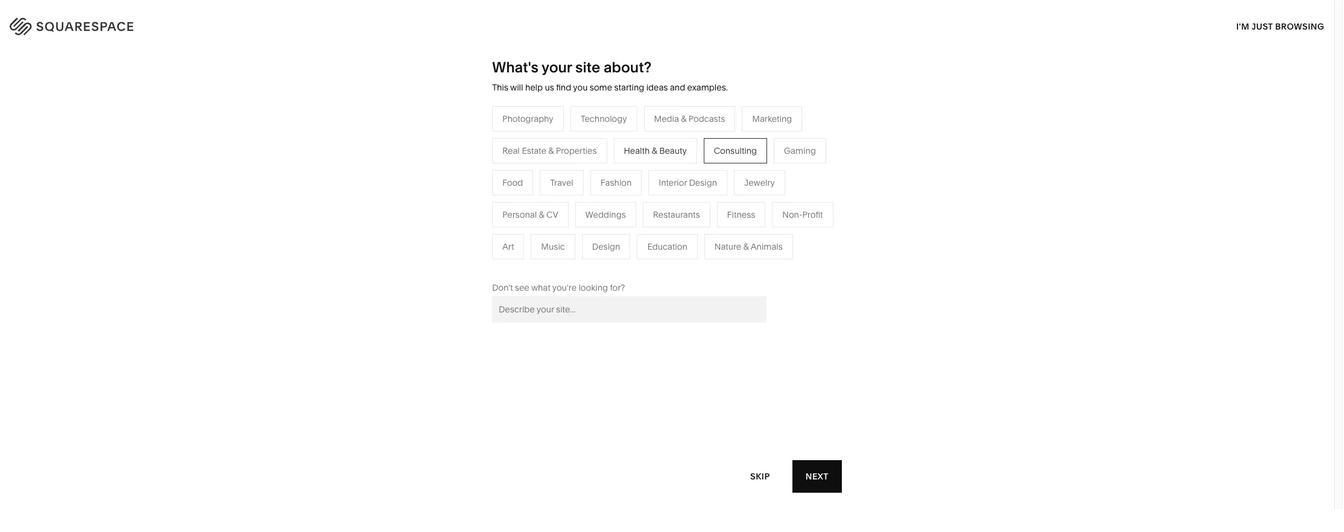 Task type: describe. For each thing, give the bounding box(es) containing it.
don't see what you're looking for?
[[492, 282, 625, 293]]

you
[[573, 82, 588, 93]]

home & decor
[[659, 168, 718, 178]]

examples.
[[687, 82, 728, 93]]

ideas
[[647, 82, 668, 93]]

& right community
[[453, 222, 459, 233]]

Marketing radio
[[742, 106, 803, 131]]

1 vertical spatial media
[[532, 204, 557, 215]]

events
[[532, 222, 559, 233]]

education
[[648, 241, 688, 252]]

browsing
[[1276, 21, 1325, 32]]

next button
[[793, 460, 842, 493]]

Interior Design radio
[[649, 170, 728, 195]]

Design radio
[[582, 234, 631, 259]]

0 horizontal spatial fitness
[[659, 204, 688, 215]]

interior
[[659, 177, 687, 188]]

& inside radio
[[539, 209, 545, 220]]

community & non-profits link
[[405, 222, 518, 233]]

0 vertical spatial restaurants
[[532, 186, 579, 197]]

i'm
[[1237, 21, 1250, 32]]

Real Estate & Properties radio
[[492, 138, 607, 163]]

home
[[659, 168, 684, 178]]

media & podcasts link
[[532, 204, 615, 215]]

media inside "radio"
[[654, 113, 679, 124]]

help
[[525, 82, 543, 93]]

log             in
[[1289, 18, 1319, 30]]

degraw image
[[506, 413, 829, 509]]

log
[[1289, 18, 1308, 30]]

beauty
[[660, 145, 687, 156]]

animals inside 'radio'
[[751, 241, 783, 252]]

real inside radio
[[503, 145, 520, 156]]

this
[[492, 82, 509, 93]]

design inside design "radio"
[[592, 241, 620, 252]]

and
[[670, 82, 685, 93]]

design inside interior design radio
[[689, 177, 717, 188]]

looking
[[579, 282, 608, 293]]

Consulting radio
[[704, 138, 767, 163]]

Photography radio
[[492, 106, 564, 131]]

travel inside option
[[550, 177, 574, 188]]

squarespace logo image
[[24, 14, 158, 34]]

nature & animals link
[[659, 186, 740, 197]]

1 vertical spatial podcasts
[[567, 204, 603, 215]]

us
[[545, 82, 554, 93]]

& up looking
[[578, 258, 584, 269]]

non- inside radio
[[783, 209, 803, 220]]

what's
[[492, 59, 539, 76]]

& right home
[[686, 168, 691, 178]]

food
[[503, 177, 523, 188]]

Weddings radio
[[575, 202, 636, 227]]

what
[[531, 282, 551, 293]]

jewelry
[[745, 177, 775, 188]]

gaming
[[784, 145, 816, 156]]

& inside 'radio'
[[744, 241, 749, 252]]

Personal & CV radio
[[492, 202, 569, 227]]

what's your site about? this will help us find you some starting ideas and examples.
[[492, 59, 728, 93]]

find
[[556, 82, 571, 93]]

Don't see what you're looking for? field
[[492, 296, 767, 323]]



Task type: locate. For each thing, give the bounding box(es) containing it.
design
[[689, 177, 717, 188], [592, 241, 620, 252]]

nature & animals down fitness radio
[[715, 241, 783, 252]]

0 horizontal spatial restaurants
[[532, 186, 579, 197]]

1 horizontal spatial podcasts
[[689, 113, 725, 124]]

will
[[510, 82, 523, 93]]

see
[[515, 282, 530, 293]]

weddings down events link
[[532, 240, 573, 251]]

real estate & properties link
[[532, 258, 639, 269]]

estate up travel link
[[522, 145, 547, 156]]

0 vertical spatial nature & animals
[[659, 186, 728, 197]]

restaurants inside restaurants radio
[[653, 209, 700, 220]]

Fitness radio
[[717, 202, 766, 227]]

0 vertical spatial non-
[[783, 209, 803, 220]]

media & podcasts down and
[[654, 113, 725, 124]]

0 horizontal spatial media & podcasts
[[532, 204, 603, 215]]

1 vertical spatial nature & animals
[[715, 241, 783, 252]]

& left cv
[[539, 209, 545, 220]]

& inside option
[[652, 145, 657, 156]]

travel down real estate & properties radio on the left top of the page
[[532, 168, 555, 178]]

0 vertical spatial design
[[689, 177, 717, 188]]

starting
[[614, 82, 644, 93]]

you're
[[552, 282, 577, 293]]

health & beauty
[[624, 145, 687, 156]]

1 vertical spatial animals
[[751, 241, 783, 252]]

weddings
[[586, 209, 626, 220], [532, 240, 573, 251]]

skip
[[751, 471, 770, 482]]

music
[[541, 241, 565, 252]]

& down home & decor
[[688, 186, 694, 197]]

0 horizontal spatial design
[[592, 241, 620, 252]]

non-
[[783, 209, 803, 220], [461, 222, 481, 233]]

0 horizontal spatial non-
[[461, 222, 481, 233]]

0 horizontal spatial weddings
[[532, 240, 573, 251]]

& up travel link
[[549, 145, 554, 156]]

0 horizontal spatial media
[[532, 204, 557, 215]]

don't
[[492, 282, 513, 293]]

0 vertical spatial media
[[654, 113, 679, 124]]

real estate & properties inside radio
[[503, 145, 597, 156]]

real
[[503, 145, 520, 156], [532, 258, 550, 269]]

Fashion radio
[[591, 170, 642, 195]]

0 horizontal spatial podcasts
[[567, 204, 603, 215]]

Non-Profit radio
[[772, 202, 833, 227]]

nature & animals
[[659, 186, 728, 197], [715, 241, 783, 252]]

1 horizontal spatial restaurants
[[653, 209, 700, 220]]

1 vertical spatial real estate & properties
[[532, 258, 627, 269]]

real up food 'option' on the left of the page
[[503, 145, 520, 156]]

Education radio
[[637, 234, 698, 259]]

some
[[590, 82, 612, 93]]

skip button
[[737, 460, 784, 493]]

restaurants
[[532, 186, 579, 197], [653, 209, 700, 220]]

1 horizontal spatial media & podcasts
[[654, 113, 725, 124]]

travel link
[[532, 168, 568, 178]]

for?
[[610, 282, 625, 293]]

restaurants link
[[532, 186, 591, 197]]

1 horizontal spatial fitness
[[727, 209, 756, 220]]

nature & animals inside nature & animals 'radio'
[[715, 241, 783, 252]]

degraw element
[[506, 413, 829, 509]]

nature
[[659, 186, 686, 197], [715, 241, 742, 252]]

media & podcasts
[[654, 113, 725, 124], [532, 204, 603, 215]]

Art radio
[[492, 234, 524, 259]]

1 vertical spatial restaurants
[[653, 209, 700, 220]]

cv
[[547, 209, 558, 220]]

Nature & Animals radio
[[705, 234, 793, 259]]

0 vertical spatial real estate & properties
[[503, 145, 597, 156]]

& inside radio
[[549, 145, 554, 156]]

1 vertical spatial weddings
[[532, 240, 573, 251]]

media
[[654, 113, 679, 124], [532, 204, 557, 215]]

weddings link
[[532, 240, 585, 251]]

1 vertical spatial estate
[[552, 258, 576, 269]]

nature & animals down the home & decor link
[[659, 186, 728, 197]]

community
[[405, 222, 451, 233]]

fashion
[[601, 177, 632, 188]]

just
[[1252, 21, 1273, 32]]

nature down fitness radio
[[715, 241, 742, 252]]

consulting
[[714, 145, 757, 156]]

real estate & properties up travel link
[[503, 145, 597, 156]]

estate inside radio
[[522, 145, 547, 156]]

properties up travel link
[[556, 145, 597, 156]]

Jewelry radio
[[734, 170, 785, 195]]

1 vertical spatial non-
[[461, 222, 481, 233]]

i'm just browsing link
[[1237, 10, 1325, 43]]

0 vertical spatial estate
[[522, 145, 547, 156]]

Restaurants radio
[[643, 202, 710, 227]]

0 horizontal spatial estate
[[522, 145, 547, 156]]

Food radio
[[492, 170, 533, 195]]

health
[[624, 145, 650, 156]]

Travel radio
[[540, 170, 584, 195]]

your
[[542, 59, 572, 76]]

animals down decor
[[696, 186, 728, 197]]

travel up media & podcasts link
[[550, 177, 574, 188]]

community & non-profits
[[405, 222, 506, 233]]

events link
[[532, 222, 571, 233]]

0 vertical spatial real
[[503, 145, 520, 156]]

real estate & properties
[[503, 145, 597, 156], [532, 258, 627, 269]]

0 vertical spatial animals
[[696, 186, 728, 197]]

media up events
[[532, 204, 557, 215]]

0 vertical spatial properties
[[556, 145, 597, 156]]

Technology radio
[[571, 106, 637, 131]]

travel
[[532, 168, 555, 178], [550, 177, 574, 188]]

media & podcasts inside "radio"
[[654, 113, 725, 124]]

fitness inside radio
[[727, 209, 756, 220]]

weddings inside option
[[586, 209, 626, 220]]

animals down fitness radio
[[751, 241, 783, 252]]

podcasts down examples.
[[689, 113, 725, 124]]

in
[[1310, 18, 1319, 30]]

& inside "radio"
[[681, 113, 687, 124]]

estate
[[522, 145, 547, 156], [552, 258, 576, 269]]

Gaming radio
[[774, 138, 826, 163]]

media up beauty
[[654, 113, 679, 124]]

estate down weddings "link"
[[552, 258, 576, 269]]

& down and
[[681, 113, 687, 124]]

personal & cv
[[503, 209, 558, 220]]

1 horizontal spatial weddings
[[586, 209, 626, 220]]

nature down home
[[659, 186, 686, 197]]

& down fitness radio
[[744, 241, 749, 252]]

podcasts
[[689, 113, 725, 124], [567, 204, 603, 215]]

media & podcasts down restaurants "link"
[[532, 204, 603, 215]]

fitness link
[[659, 204, 700, 215]]

fitness down interior
[[659, 204, 688, 215]]

1 vertical spatial properties
[[586, 258, 627, 269]]

site
[[576, 59, 600, 76]]

home & decor link
[[659, 168, 730, 178]]

fitness
[[659, 204, 688, 215], [727, 209, 756, 220]]

0 vertical spatial weddings
[[586, 209, 626, 220]]

1 vertical spatial real
[[532, 258, 550, 269]]

Media & Podcasts radio
[[644, 106, 736, 131]]

podcasts inside media & podcasts "radio"
[[689, 113, 725, 124]]

about?
[[604, 59, 652, 76]]

1 vertical spatial media & podcasts
[[532, 204, 603, 215]]

squarespace logo link
[[24, 14, 283, 34]]

1 horizontal spatial real
[[532, 258, 550, 269]]

1 horizontal spatial animals
[[751, 241, 783, 252]]

Music radio
[[531, 234, 575, 259]]

& right cv
[[559, 204, 565, 215]]

photography
[[503, 113, 554, 124]]

properties
[[556, 145, 597, 156], [586, 258, 627, 269]]

& right "health"
[[652, 145, 657, 156]]

art
[[503, 241, 514, 252]]

properties inside radio
[[556, 145, 597, 156]]

marketing
[[752, 113, 792, 124]]

restaurants down travel link
[[532, 186, 579, 197]]

personal
[[503, 209, 537, 220]]

0 vertical spatial podcasts
[[689, 113, 725, 124]]

animals
[[696, 186, 728, 197], [751, 241, 783, 252]]

&
[[681, 113, 687, 124], [549, 145, 554, 156], [652, 145, 657, 156], [686, 168, 691, 178], [688, 186, 694, 197], [559, 204, 565, 215], [539, 209, 545, 220], [453, 222, 459, 233], [744, 241, 749, 252], [578, 258, 584, 269]]

real down music
[[532, 258, 550, 269]]

technology
[[581, 113, 627, 124]]

1 horizontal spatial design
[[689, 177, 717, 188]]

1 horizontal spatial media
[[654, 113, 679, 124]]

restaurants down interior
[[653, 209, 700, 220]]

fitness up nature & animals 'radio'
[[727, 209, 756, 220]]

profit
[[803, 209, 823, 220]]

1 horizontal spatial nature
[[715, 241, 742, 252]]

weddings up design "radio" at left
[[586, 209, 626, 220]]

next
[[806, 471, 829, 482]]

real estate & properties down weddings "link"
[[532, 258, 627, 269]]

0 vertical spatial media & podcasts
[[654, 113, 725, 124]]

0 horizontal spatial real
[[503, 145, 520, 156]]

1 vertical spatial design
[[592, 241, 620, 252]]

0 horizontal spatial animals
[[696, 186, 728, 197]]

0 horizontal spatial nature
[[659, 186, 686, 197]]

non-profit
[[783, 209, 823, 220]]

interior design
[[659, 177, 717, 188]]

profits
[[481, 222, 506, 233]]

i'm just browsing
[[1237, 21, 1325, 32]]

decor
[[693, 168, 718, 178]]

properties up the for?
[[586, 258, 627, 269]]

Health & Beauty radio
[[614, 138, 697, 163]]

1 horizontal spatial non-
[[783, 209, 803, 220]]

1 horizontal spatial estate
[[552, 258, 576, 269]]

podcasts down restaurants "link"
[[567, 204, 603, 215]]

log             in link
[[1289, 18, 1319, 30]]

nature inside 'radio'
[[715, 241, 742, 252]]

1 vertical spatial nature
[[715, 241, 742, 252]]

0 vertical spatial nature
[[659, 186, 686, 197]]



Task type: vqa. For each thing, say whether or not it's contained in the screenshot.
Get to the top
no



